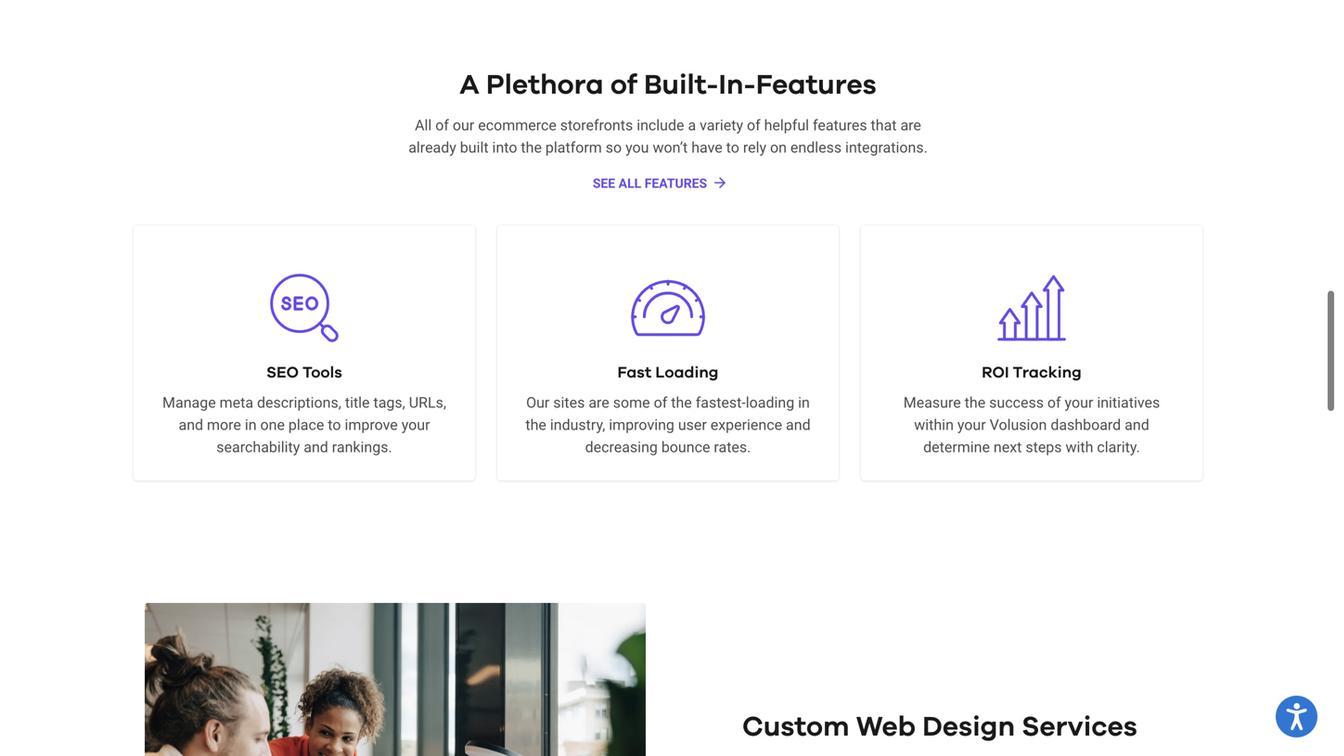 Task type: vqa. For each thing, say whether or not it's contained in the screenshot.
volusion updates link
no



Task type: describe. For each thing, give the bounding box(es) containing it.
measure the success of your initiatives within your volusion dashboard and determine next steps with clarity.
[[904, 394, 1161, 456]]

initiatives
[[1098, 394, 1161, 412]]

are inside our sites are some of the fastest-loading in the industry, improving user experience and decreasing bounce rates.
[[589, 394, 610, 412]]

rely
[[743, 139, 767, 156]]

within
[[915, 416, 954, 434]]

2 horizontal spatial your
[[1065, 394, 1094, 412]]

helpful
[[765, 116, 810, 134]]

industry,
[[550, 416, 606, 434]]

fast
[[618, 365, 652, 381]]

see all features arrow_forward
[[593, 175, 729, 191]]

features
[[813, 116, 868, 134]]

place
[[289, 416, 324, 434]]

clarity.
[[1098, 439, 1141, 456]]

tracking
[[1013, 365, 1082, 381]]

of inside the measure the success of your initiatives within your volusion dashboard and determine next steps with clarity.
[[1048, 394, 1062, 412]]

services
[[1022, 714, 1138, 742]]

title
[[345, 394, 370, 412]]

and down manage
[[179, 416, 203, 434]]

speedometer icon image
[[631, 271, 706, 345]]

dashboard
[[1051, 416, 1122, 434]]

seo tools
[[267, 365, 342, 381]]

the down our
[[526, 416, 547, 434]]

have
[[692, 139, 723, 156]]

manage meta descriptions, title tags, urls, and more in one place to improve your searchability and rankings.
[[162, 394, 447, 456]]

improving
[[609, 416, 675, 434]]

meta
[[220, 394, 253, 412]]

all
[[415, 116, 432, 134]]

seo
[[267, 365, 299, 381]]

user
[[678, 416, 707, 434]]

descriptions,
[[257, 394, 342, 412]]

fastest-
[[696, 394, 746, 412]]

rates.
[[714, 439, 751, 456]]

a
[[460, 72, 480, 99]]

custom services image
[[145, 604, 646, 757]]

already
[[409, 139, 457, 156]]

tags,
[[374, 394, 405, 412]]

open accessibe: accessibility options, statement and help image
[[1287, 704, 1308, 731]]

measure
[[904, 394, 961, 412]]

you
[[626, 139, 649, 156]]

all of our ecommerce storefronts include a variety of helpful features that are already built into the platform so you won't have to rely on endless integrations.
[[409, 116, 928, 156]]

web
[[857, 714, 916, 742]]

improve
[[345, 416, 398, 434]]

variety
[[700, 116, 744, 134]]

seo icon image
[[267, 271, 342, 345]]

won't
[[653, 139, 688, 156]]

decreasing
[[585, 439, 658, 456]]

a plethora of built-in-features
[[460, 72, 877, 99]]

custom
[[743, 714, 850, 742]]

of inside our sites are some of the fastest-loading in the industry, improving user experience and decreasing bounce rates.
[[654, 394, 668, 412]]

our
[[526, 394, 550, 412]]

fast loading
[[618, 365, 719, 381]]

increase revenue icon image
[[995, 271, 1069, 345]]

platform
[[546, 139, 602, 156]]

of up rely
[[747, 116, 761, 134]]

loading
[[746, 394, 795, 412]]

to inside the all of our ecommerce storefronts include a variety of helpful features that are already built into the platform so you won't have to rely on endless integrations.
[[727, 139, 740, 156]]

roi tracking
[[982, 365, 1082, 381]]



Task type: locate. For each thing, give the bounding box(es) containing it.
1 vertical spatial are
[[589, 394, 610, 412]]

features
[[645, 176, 708, 191]]

1 horizontal spatial your
[[958, 416, 987, 434]]

bounce
[[662, 439, 711, 456]]

0 vertical spatial in
[[799, 394, 810, 412]]

in inside manage meta descriptions, title tags, urls, and more in one place to improve your searchability and rankings.
[[245, 416, 257, 434]]

1 horizontal spatial in
[[799, 394, 810, 412]]

roi
[[982, 365, 1010, 381]]

experience
[[711, 416, 783, 434]]

0 vertical spatial are
[[901, 116, 922, 134]]

0 horizontal spatial your
[[402, 416, 430, 434]]

design
[[923, 714, 1016, 742]]

our sites are some of the fastest-loading in the industry, improving user experience and decreasing bounce rates.
[[526, 394, 811, 456]]

success
[[990, 394, 1044, 412]]

0 vertical spatial to
[[727, 139, 740, 156]]

are
[[901, 116, 922, 134], [589, 394, 610, 412]]

1 vertical spatial in
[[245, 416, 257, 434]]

of right "all"
[[436, 116, 449, 134]]

1 horizontal spatial are
[[901, 116, 922, 134]]

are right that
[[901, 116, 922, 134]]

the inside the measure the success of your initiatives within your volusion dashboard and determine next steps with clarity.
[[965, 394, 986, 412]]

integrations.
[[846, 139, 928, 156]]

your down urls,
[[402, 416, 430, 434]]

searchability
[[217, 439, 300, 456]]

some
[[613, 394, 650, 412]]

your
[[1065, 394, 1094, 412], [402, 416, 430, 434], [958, 416, 987, 434]]

on
[[771, 139, 787, 156]]

and down place
[[304, 439, 328, 456]]

to right place
[[328, 416, 341, 434]]

0 horizontal spatial in
[[245, 416, 257, 434]]

determine
[[924, 439, 990, 456]]

ecommerce
[[478, 116, 557, 134]]

one
[[260, 416, 285, 434]]

of down tracking on the right of page
[[1048, 394, 1062, 412]]

in for loading
[[799, 394, 810, 412]]

to
[[727, 139, 740, 156], [328, 416, 341, 434]]

built-
[[644, 72, 719, 99]]

and inside the measure the success of your initiatives within your volusion dashboard and determine next steps with clarity.
[[1125, 416, 1150, 434]]

a
[[688, 116, 696, 134]]

to left rely
[[727, 139, 740, 156]]

loading
[[656, 365, 719, 381]]

features
[[756, 72, 877, 99]]

with
[[1066, 439, 1094, 456]]

our
[[453, 116, 475, 134]]

sites
[[554, 394, 585, 412]]

0 horizontal spatial to
[[328, 416, 341, 434]]

of up the storefronts
[[611, 72, 637, 99]]

urls,
[[409, 394, 447, 412]]

plethora
[[486, 72, 604, 99]]

your up dashboard
[[1065, 394, 1094, 412]]

the down ecommerce at the top left of page
[[521, 139, 542, 156]]

so
[[606, 139, 622, 156]]

endless
[[791, 139, 842, 156]]

and down initiatives
[[1125, 416, 1150, 434]]

see
[[593, 176, 616, 191]]

and inside our sites are some of the fastest-loading in the industry, improving user experience and decreasing bounce rates.
[[786, 416, 811, 434]]

that
[[871, 116, 897, 134]]

to inside manage meta descriptions, title tags, urls, and more in one place to improve your searchability and rankings.
[[328, 416, 341, 434]]

in inside our sites are some of the fastest-loading in the industry, improving user experience and decreasing bounce rates.
[[799, 394, 810, 412]]

of right the some
[[654, 394, 668, 412]]

1 horizontal spatial to
[[727, 139, 740, 156]]

tools
[[303, 365, 342, 381]]

steps
[[1026, 439, 1062, 456]]

into
[[493, 139, 518, 156]]

next
[[994, 439, 1022, 456]]

volusion
[[990, 416, 1047, 434]]

in right the loading
[[799, 394, 810, 412]]

are inside the all of our ecommerce storefronts include a variety of helpful features that are already built into the platform so you won't have to rely on endless integrations.
[[901, 116, 922, 134]]

in-
[[719, 72, 756, 99]]

rankings.
[[332, 439, 392, 456]]

the down roi
[[965, 394, 986, 412]]

the
[[521, 139, 542, 156], [671, 394, 692, 412], [965, 394, 986, 412], [526, 416, 547, 434]]

your inside manage meta descriptions, title tags, urls, and more in one place to improve your searchability and rankings.
[[402, 416, 430, 434]]

in left one
[[245, 416, 257, 434]]

1 vertical spatial to
[[328, 416, 341, 434]]

the up user
[[671, 394, 692, 412]]

in for more
[[245, 416, 257, 434]]

manage
[[162, 394, 216, 412]]

include
[[637, 116, 685, 134]]

built
[[460, 139, 489, 156]]

and
[[179, 416, 203, 434], [786, 416, 811, 434], [1125, 416, 1150, 434], [304, 439, 328, 456]]

and down the loading
[[786, 416, 811, 434]]

are right sites
[[589, 394, 610, 412]]

the inside the all of our ecommerce storefronts include a variety of helpful features that are already built into the platform so you won't have to rely on endless integrations.
[[521, 139, 542, 156]]

your up determine
[[958, 416, 987, 434]]

0 horizontal spatial are
[[589, 394, 610, 412]]

in
[[799, 394, 810, 412], [245, 416, 257, 434]]

arrow_forward
[[712, 175, 729, 191]]

of
[[611, 72, 637, 99], [436, 116, 449, 134], [747, 116, 761, 134], [654, 394, 668, 412], [1048, 394, 1062, 412]]

all
[[619, 176, 642, 191]]

storefronts
[[561, 116, 633, 134]]

custom web design services
[[743, 714, 1138, 742]]

more
[[207, 416, 241, 434]]



